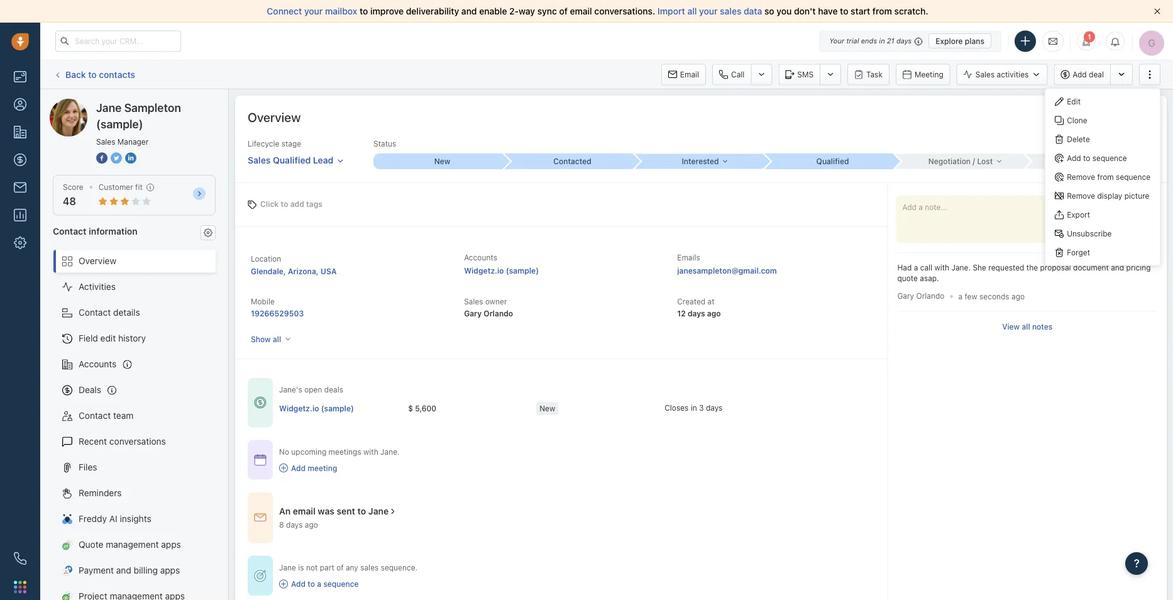 Task type: locate. For each thing, give the bounding box(es) containing it.
gary down quote
[[898, 291, 915, 300]]

jane. inside had a call with jane. she requested the proposal document and pricing quote asap.
[[952, 263, 971, 272]]

apps right management in the left of the page
[[161, 539, 181, 550]]

days inside created at 12 days ago
[[688, 309, 705, 318]]

days right 8
[[286, 521, 303, 529]]

1 horizontal spatial gary
[[898, 291, 915, 300]]

won / churned
[[1064, 157, 1118, 166]]

jane right sent
[[368, 506, 389, 516]]

0 vertical spatial with
[[935, 263, 950, 272]]

deliverability
[[406, 6, 459, 16]]

to left start
[[840, 6, 849, 16]]

2 horizontal spatial and
[[1111, 263, 1125, 272]]

email
[[570, 6, 592, 16], [293, 506, 316, 516]]

all right import at top
[[688, 6, 697, 16]]

container_wx8msf4aqz5i3rn1 image left is
[[254, 569, 267, 582]]

location glendale, arizona, usa
[[251, 254, 337, 275]]

have
[[818, 6, 838, 16]]

0 horizontal spatial widgetz.io
[[279, 404, 319, 413]]

activities
[[79, 281, 116, 292]]

of right 'sync'
[[559, 6, 568, 16]]

0 horizontal spatial gary
[[464, 309, 482, 318]]

add inside add to a sequence link
[[291, 580, 306, 588]]

orlando
[[917, 291, 945, 300], [484, 309, 513, 318]]

0 vertical spatial widgetz.io (sample) link
[[464, 266, 539, 275]]

0 vertical spatial new
[[434, 157, 451, 166]]

ago
[[1012, 292, 1025, 300], [707, 309, 721, 318], [305, 521, 318, 529]]

0 vertical spatial remove
[[1067, 173, 1096, 181]]

1 vertical spatial jane.
[[381, 447, 400, 456]]

she
[[973, 263, 987, 272]]

qualified
[[273, 155, 311, 165], [817, 157, 849, 166]]

management
[[106, 539, 159, 550]]

lead
[[313, 155, 334, 165]]

sales left data
[[720, 6, 742, 16]]

a down not
[[317, 580, 321, 588]]

sales left owner
[[464, 297, 483, 306]]

sales left the activities
[[976, 70, 995, 79]]

unsubscribe
[[1067, 229, 1112, 238]]

glendale, arizona, usa link
[[251, 267, 337, 275]]

gary down 'accounts widgetz.io (sample)'
[[464, 309, 482, 318]]

not
[[306, 563, 318, 572]]

seconds
[[980, 292, 1010, 300]]

1 horizontal spatial of
[[559, 6, 568, 16]]

0 horizontal spatial new
[[434, 157, 451, 166]]

1 vertical spatial sequence
[[1116, 173, 1151, 181]]

accounts up owner
[[464, 253, 497, 262]]

contact for contact team
[[79, 410, 111, 421]]

don't
[[794, 6, 816, 16]]

container_wx8msf4aqz5i3rn1 image left widgetz.io (sample)
[[254, 396, 267, 409]]

notes
[[1033, 322, 1053, 331]]

1 vertical spatial contact
[[79, 307, 111, 318]]

with inside had a call with jane. she requested the proposal document and pricing quote asap.
[[935, 263, 950, 272]]

delete
[[1067, 135, 1090, 144]]

add
[[290, 200, 304, 208]]

overview up lifecycle stage
[[248, 109, 301, 124]]

0 vertical spatial container_wx8msf4aqz5i3rn1 image
[[254, 396, 267, 409]]

0 horizontal spatial sales
[[361, 563, 379, 572]]

0 vertical spatial ago
[[1012, 292, 1025, 300]]

1 horizontal spatial email
[[570, 6, 592, 16]]

glendale,
[[251, 267, 286, 275]]

email button
[[662, 64, 706, 85]]

widgetz.io (sample) link down open
[[279, 403, 354, 414]]

add down is
[[291, 580, 306, 588]]

1 horizontal spatial widgetz.io
[[464, 266, 504, 275]]

0 vertical spatial sales
[[720, 6, 742, 16]]

contact
[[53, 226, 87, 236], [79, 307, 111, 318], [79, 410, 111, 421]]

add down delete
[[1067, 154, 1082, 163]]

plans
[[965, 36, 985, 45]]

0 horizontal spatial and
[[116, 565, 131, 576]]

linkedin circled image
[[125, 151, 136, 164]]

1
[[1088, 31, 1092, 39]]

quote
[[898, 274, 918, 283]]

with for call
[[935, 263, 950, 272]]

1 horizontal spatial with
[[935, 263, 950, 272]]

0 horizontal spatial a
[[317, 580, 321, 588]]

contact for contact details
[[79, 307, 111, 318]]

1 horizontal spatial jane.
[[952, 263, 971, 272]]

0 horizontal spatial /
[[973, 157, 976, 166]]

1 vertical spatial gary
[[464, 309, 482, 318]]

call link
[[713, 64, 751, 85]]

with right call
[[935, 263, 950, 272]]

apps right the billing
[[160, 565, 180, 576]]

and left pricing
[[1111, 263, 1125, 272]]

1 vertical spatial with
[[364, 447, 378, 456]]

you
[[777, 6, 792, 16]]

1 vertical spatial from
[[1098, 173, 1114, 181]]

remove from sequence
[[1067, 173, 1151, 181]]

a left few
[[959, 292, 963, 300]]

sales down lifecycle
[[248, 155, 271, 165]]

Search your CRM... text field
[[55, 31, 181, 52]]

1 horizontal spatial /
[[1082, 157, 1085, 166]]

1 vertical spatial all
[[1022, 322, 1031, 331]]

5,600
[[415, 404, 437, 413]]

8 days ago
[[279, 521, 318, 529]]

and inside had a call with jane. she requested the proposal document and pricing quote asap.
[[1111, 263, 1125, 272]]

in
[[879, 37, 885, 45], [691, 403, 697, 412]]

1 horizontal spatial your
[[699, 6, 718, 16]]

add for add to sequence
[[1067, 154, 1082, 163]]

0 vertical spatial contact
[[53, 226, 87, 236]]

add inside add deal button
[[1073, 70, 1087, 79]]

0 horizontal spatial all
[[273, 335, 281, 343]]

contact team
[[79, 410, 134, 421]]

(sample) up owner
[[506, 266, 539, 275]]

of left any
[[337, 563, 344, 572]]

0 vertical spatial email
[[570, 6, 592, 16]]

sequence for remove from sequence
[[1116, 173, 1151, 181]]

remove down won / churned button
[[1067, 173, 1096, 181]]

1 vertical spatial accounts
[[79, 359, 117, 369]]

0 horizontal spatial ago
[[305, 521, 318, 529]]

row containing closes in 3 days
[[279, 396, 793, 422]]

add for add to a sequence
[[291, 580, 306, 588]]

had
[[898, 263, 912, 272]]

email up 8 days ago
[[293, 506, 316, 516]]

deal
[[1089, 70, 1104, 79]]

0 vertical spatial widgetz.io
[[464, 266, 504, 275]]

with right meetings
[[364, 447, 378, 456]]

1 vertical spatial email
[[293, 506, 316, 516]]

jane is not part of any sales sequence.
[[279, 563, 418, 572]]

container_wx8msf4aqz5i3rn1 image down the no
[[279, 464, 288, 472]]

sequence down jane is not part of any sales sequence.
[[324, 580, 359, 588]]

lifecycle
[[248, 139, 279, 148]]

pricing
[[1127, 263, 1151, 272]]

conversations.
[[595, 6, 656, 16]]

won / churned link
[[1025, 154, 1155, 169]]

container_wx8msf4aqz5i3rn1 image
[[254, 453, 267, 466], [279, 464, 288, 472], [254, 511, 267, 524], [279, 580, 288, 588]]

jane sampleton (sample) down the contacts
[[75, 98, 178, 109]]

picture
[[1125, 191, 1150, 200]]

ago down was
[[305, 521, 318, 529]]

from
[[873, 6, 892, 16], [1098, 173, 1114, 181]]

1 horizontal spatial widgetz.io (sample) link
[[464, 266, 539, 275]]

0 vertical spatial from
[[873, 6, 892, 16]]

1 vertical spatial and
[[1111, 263, 1125, 272]]

1 vertical spatial in
[[691, 403, 697, 412]]

open
[[305, 385, 322, 394]]

closes
[[665, 403, 689, 412]]

jane. right meetings
[[381, 447, 400, 456]]

widgetz.io up owner
[[464, 266, 504, 275]]

1 horizontal spatial sales
[[720, 6, 742, 16]]

2 vertical spatial contact
[[79, 410, 111, 421]]

remove up export
[[1067, 191, 1096, 200]]

2 remove from the top
[[1067, 191, 1096, 200]]

from down "churned"
[[1098, 173, 1114, 181]]

1 horizontal spatial and
[[462, 6, 477, 16]]

0 horizontal spatial your
[[304, 6, 323, 16]]

gary inside the sales owner gary orlando
[[464, 309, 482, 318]]

/ right won
[[1082, 157, 1085, 166]]

$ 5,600
[[408, 404, 437, 413]]

2 vertical spatial all
[[273, 335, 281, 343]]

row
[[279, 396, 793, 422]]

sales activities
[[976, 70, 1029, 79]]

1 vertical spatial orlando
[[484, 309, 513, 318]]

0 vertical spatial jane.
[[952, 263, 971, 272]]

1 vertical spatial of
[[337, 563, 344, 572]]

container_wx8msf4aqz5i3rn1 image for jane's open deals
[[254, 396, 267, 409]]

(sample)
[[142, 98, 178, 109], [96, 117, 143, 131], [506, 266, 539, 275], [321, 404, 354, 413]]

add to a sequence
[[291, 580, 359, 588]]

all right the show
[[273, 335, 281, 343]]

0 vertical spatial accounts
[[464, 253, 497, 262]]

sales up "facebook circled" 'image'
[[96, 137, 115, 146]]

container_wx8msf4aqz5i3rn1 image
[[254, 396, 267, 409], [389, 507, 398, 516], [254, 569, 267, 582]]

1 horizontal spatial a
[[914, 263, 918, 272]]

add left deal
[[1073, 70, 1087, 79]]

1 horizontal spatial accounts
[[464, 253, 497, 262]]

payment
[[79, 565, 114, 576]]

contact up "recent"
[[79, 410, 111, 421]]

payment and billing apps
[[79, 565, 180, 576]]

in left 3
[[691, 403, 697, 412]]

0 horizontal spatial email
[[293, 506, 316, 516]]

days down created
[[688, 309, 705, 318]]

2 vertical spatial container_wx8msf4aqz5i3rn1 image
[[254, 569, 267, 582]]

qualified link
[[764, 154, 894, 169]]

2-
[[510, 6, 519, 16]]

sales for sales activities
[[976, 70, 995, 79]]

all right view
[[1022, 322, 1031, 331]]

0 horizontal spatial overview
[[79, 256, 116, 266]]

your right import at top
[[699, 6, 718, 16]]

document
[[1074, 263, 1109, 272]]

orlando down asap.
[[917, 291, 945, 300]]

ago down the at
[[707, 309, 721, 318]]

ends
[[861, 37, 877, 45]]

no
[[279, 447, 289, 456]]

2 horizontal spatial ago
[[1012, 292, 1025, 300]]

jane sampleton (sample)
[[75, 98, 178, 109], [96, 101, 181, 131]]

click
[[260, 200, 279, 208]]

contact down 48 button at top left
[[53, 226, 87, 236]]

team
[[113, 410, 134, 421]]

container_wx8msf4aqz5i3rn1 image right sent
[[389, 507, 398, 516]]

overview up activities in the left top of the page
[[79, 256, 116, 266]]

widgetz.io (sample) link up owner
[[464, 266, 539, 275]]

ago right seconds
[[1012, 292, 1025, 300]]

sales manager
[[96, 137, 149, 146]]

add deal button
[[1054, 64, 1111, 85]]

from right start
[[873, 6, 892, 16]]

sales inside the sales owner gary orlando
[[464, 297, 483, 306]]

jane down the contacts
[[96, 101, 122, 114]]

1 / from the left
[[973, 157, 976, 166]]

0 horizontal spatial jane.
[[381, 447, 400, 456]]

add down the upcoming
[[291, 464, 306, 472]]

1 vertical spatial widgetz.io (sample) link
[[279, 403, 354, 414]]

a
[[914, 263, 918, 272], [959, 292, 963, 300], [317, 580, 321, 588]]

your left mailbox
[[304, 6, 323, 16]]

0 vertical spatial a
[[914, 263, 918, 272]]

accounts up deals
[[79, 359, 117, 369]]

add for add meeting
[[291, 464, 306, 472]]

was
[[318, 506, 335, 516]]

orlando down owner
[[484, 309, 513, 318]]

0 horizontal spatial orlando
[[484, 309, 513, 318]]

1 vertical spatial sales
[[361, 563, 379, 572]]

(sample) up sales manager
[[96, 117, 143, 131]]

0 vertical spatial of
[[559, 6, 568, 16]]

contact down activities in the left top of the page
[[79, 307, 111, 318]]

container_wx8msf4aqz5i3rn1 image left the no
[[254, 453, 267, 466]]

jane left is
[[279, 563, 296, 572]]

$
[[408, 404, 413, 413]]

and left the billing
[[116, 565, 131, 576]]

2 vertical spatial a
[[317, 580, 321, 588]]

all for show all
[[273, 335, 281, 343]]

add deal
[[1073, 70, 1104, 79]]

1 horizontal spatial in
[[879, 37, 885, 45]]

remove for remove from sequence
[[1067, 173, 1096, 181]]

with for meetings
[[364, 447, 378, 456]]

sales right any
[[361, 563, 379, 572]]

jane. left she at the right of the page
[[952, 263, 971, 272]]

container_wx8msf4aqz5i3rn1 image left add to a sequence
[[279, 580, 288, 588]]

widgetz.io down jane's
[[279, 404, 319, 413]]

widgetz.io (sample) link
[[464, 266, 539, 275], [279, 403, 354, 414]]

negotiation / lost
[[929, 157, 993, 166]]

score 48
[[63, 183, 83, 207]]

email right 'sync'
[[570, 6, 592, 16]]

0 vertical spatial sequence
[[1093, 154, 1127, 163]]

view all notes
[[1003, 322, 1053, 331]]

emails janesampleton@gmail.com
[[678, 253, 777, 275]]

1 vertical spatial ago
[[707, 309, 721, 318]]

sales qualified lead
[[248, 155, 334, 165]]

back
[[65, 69, 86, 79]]

emails
[[678, 253, 700, 262]]

asap.
[[920, 274, 939, 283]]

0 vertical spatial orlando
[[917, 291, 945, 300]]

explore
[[936, 36, 963, 45]]

0 horizontal spatial from
[[873, 6, 892, 16]]

accounts inside 'accounts widgetz.io (sample)'
[[464, 253, 497, 262]]

a left call
[[914, 263, 918, 272]]

no upcoming meetings with jane.
[[279, 447, 400, 456]]

1 horizontal spatial ago
[[707, 309, 721, 318]]

0 vertical spatial all
[[688, 6, 697, 16]]

/ left lost in the top right of the page
[[973, 157, 976, 166]]

2 / from the left
[[1082, 157, 1085, 166]]

0 vertical spatial gary
[[898, 291, 915, 300]]

show all
[[251, 335, 281, 343]]

days right 3
[[706, 403, 723, 412]]

add inside add meeting link
[[291, 464, 306, 472]]

1 remove from the top
[[1067, 173, 1096, 181]]

0 horizontal spatial accounts
[[79, 359, 117, 369]]

1 vertical spatial overview
[[79, 256, 116, 266]]

widgetz.io inside 'accounts widgetz.io (sample)'
[[464, 266, 504, 275]]

0 horizontal spatial in
[[691, 403, 697, 412]]

0 horizontal spatial qualified
[[273, 155, 311, 165]]

1 horizontal spatial overview
[[248, 109, 301, 124]]

sms
[[798, 70, 814, 79]]

sequence up remove from sequence
[[1093, 154, 1127, 163]]

2 horizontal spatial all
[[1022, 322, 1031, 331]]

sequence up picture
[[1116, 173, 1151, 181]]

0 horizontal spatial with
[[364, 447, 378, 456]]

1 horizontal spatial new
[[540, 404, 556, 413]]

and left enable
[[462, 6, 477, 16]]

new
[[434, 157, 451, 166], [540, 404, 556, 413]]

1 vertical spatial remove
[[1067, 191, 1096, 200]]

2 horizontal spatial a
[[959, 292, 963, 300]]

0 vertical spatial and
[[462, 6, 477, 16]]

add
[[1073, 70, 1087, 79], [1067, 154, 1082, 163], [291, 464, 306, 472], [291, 580, 306, 588]]

in left 21 on the top right of page
[[879, 37, 885, 45]]

1 vertical spatial container_wx8msf4aqz5i3rn1 image
[[389, 507, 398, 516]]

1 horizontal spatial qualified
[[817, 157, 849, 166]]

won / churned button
[[1025, 154, 1155, 169]]

2 your from the left
[[699, 6, 718, 16]]

negotiation / lost button
[[894, 154, 1025, 169]]

explore plans
[[936, 36, 985, 45]]



Task type: vqa. For each thing, say whether or not it's contained in the screenshot.
'1'
yes



Task type: describe. For each thing, give the bounding box(es) containing it.
contacted link
[[504, 154, 634, 169]]

19266529503 link
[[251, 309, 304, 318]]

a few seconds ago
[[959, 292, 1025, 300]]

an
[[279, 506, 291, 516]]

ago inside created at 12 days ago
[[707, 309, 721, 318]]

21
[[887, 37, 895, 45]]

accounts for accounts widgetz.io (sample)
[[464, 253, 497, 262]]

score
[[63, 183, 83, 192]]

add to sequence
[[1067, 154, 1127, 163]]

upcoming
[[291, 447, 327, 456]]

ai
[[109, 514, 117, 524]]

scratch.
[[895, 6, 929, 16]]

(sample) up manager
[[142, 98, 178, 109]]

quote
[[79, 539, 103, 550]]

jane sampleton (sample) up manager
[[96, 101, 181, 131]]

sequence for add to sequence
[[1093, 154, 1127, 163]]

import all your sales data link
[[658, 6, 765, 16]]

to right back
[[88, 69, 97, 79]]

an email was sent to jane
[[279, 506, 389, 516]]

history
[[118, 333, 146, 343]]

(sample) down the deals
[[321, 404, 354, 413]]

fit
[[135, 183, 143, 192]]

manager
[[117, 137, 149, 146]]

your trial ends in 21 days
[[830, 37, 912, 45]]

2 vertical spatial ago
[[305, 521, 318, 529]]

closes in 3 days
[[665, 403, 723, 412]]

so
[[765, 6, 775, 16]]

1 vertical spatial new
[[540, 404, 556, 413]]

edit
[[100, 333, 116, 343]]

add meeting
[[291, 464, 337, 472]]

clone
[[1067, 116, 1088, 125]]

0 vertical spatial apps
[[161, 539, 181, 550]]

negotiation
[[929, 157, 971, 166]]

few
[[965, 292, 978, 300]]

requested
[[989, 263, 1025, 272]]

3
[[699, 403, 704, 412]]

1 link
[[1077, 29, 1096, 51]]

jane. for meetings
[[381, 447, 400, 456]]

task
[[867, 70, 883, 79]]

0 horizontal spatial widgetz.io (sample) link
[[279, 403, 354, 414]]

12
[[678, 309, 686, 318]]

meeting button
[[896, 64, 951, 85]]

overview
[[1116, 113, 1148, 121]]

to right won
[[1084, 154, 1091, 163]]

connect
[[267, 6, 302, 16]]

enable
[[479, 6, 507, 16]]

jane down back
[[75, 98, 94, 109]]

container_wx8msf4aqz5i3rn1 image inside add to a sequence link
[[279, 580, 288, 588]]

to right sent
[[358, 506, 366, 516]]

orlando inside the sales owner gary orlando
[[484, 309, 513, 318]]

details
[[113, 307, 140, 318]]

back to contacts link
[[53, 65, 136, 84]]

status
[[374, 139, 396, 148]]

send email image
[[1049, 36, 1058, 46]]

8
[[279, 521, 284, 529]]

customer
[[99, 183, 133, 192]]

activities
[[997, 70, 1029, 79]]

explore plans link
[[929, 33, 992, 48]]

/ for won
[[1082, 157, 1085, 166]]

container_wx8msf4aqz5i3rn1 image for jane is not part of any sales sequence.
[[254, 569, 267, 582]]

view
[[1003, 322, 1020, 331]]

all for view all notes
[[1022, 322, 1031, 331]]

had a call with jane. she requested the proposal document and pricing quote asap.
[[898, 263, 1151, 283]]

is
[[298, 563, 304, 572]]

recent
[[79, 436, 107, 447]]

customize overview button
[[1058, 108, 1155, 126]]

sales for sales qualified lead
[[248, 155, 271, 165]]

conversations
[[109, 436, 166, 447]]

accounts for accounts
[[79, 359, 117, 369]]

close image
[[1155, 8, 1161, 14]]

1 your from the left
[[304, 6, 323, 16]]

2 vertical spatial and
[[116, 565, 131, 576]]

call
[[731, 70, 745, 79]]

remove for remove display picture
[[1067, 191, 1096, 200]]

contact for contact information
[[53, 226, 87, 236]]

field edit history
[[79, 333, 146, 343]]

mng settings image
[[204, 228, 213, 237]]

created
[[678, 297, 706, 306]]

0 horizontal spatial of
[[337, 563, 344, 572]]

1 vertical spatial widgetz.io
[[279, 404, 319, 413]]

0 vertical spatial in
[[879, 37, 885, 45]]

add for add deal
[[1073, 70, 1087, 79]]

janesampleton@gmail.com
[[678, 266, 777, 275]]

data
[[744, 6, 763, 16]]

location
[[251, 254, 281, 263]]

sampleton down the contacts
[[97, 98, 140, 109]]

start
[[851, 6, 871, 16]]

2 vertical spatial sequence
[[324, 580, 359, 588]]

won
[[1064, 157, 1080, 166]]

(sample) inside 'accounts widgetz.io (sample)'
[[506, 266, 539, 275]]

to left add
[[281, 200, 288, 208]]

freshworks switcher image
[[14, 581, 26, 593]]

mailbox
[[325, 6, 357, 16]]

sales for sales manager
[[96, 137, 115, 146]]

interested
[[682, 157, 719, 166]]

to down not
[[308, 580, 315, 588]]

forget
[[1067, 248, 1091, 257]]

tags
[[306, 200, 323, 208]]

information
[[89, 226, 138, 236]]

the
[[1027, 263, 1038, 272]]

sampleton up manager
[[124, 101, 181, 114]]

remove display picture
[[1067, 191, 1150, 200]]

at
[[708, 297, 715, 306]]

twitter circled image
[[111, 151, 122, 164]]

customize overview
[[1077, 113, 1148, 121]]

1 horizontal spatial from
[[1098, 173, 1114, 181]]

meeting
[[915, 70, 944, 79]]

to right mailbox
[[360, 6, 368, 16]]

container_wx8msf4aqz5i3rn1 image left 8
[[254, 511, 267, 524]]

email
[[680, 70, 699, 79]]

phone element
[[8, 546, 33, 571]]

way
[[519, 6, 535, 16]]

add to a sequence link
[[279, 579, 418, 589]]

a inside had a call with jane. she requested the proposal document and pricing quote asap.
[[914, 263, 918, 272]]

/ for negotiation
[[973, 157, 976, 166]]

any
[[346, 563, 358, 572]]

add meeting link
[[279, 463, 400, 473]]

phone image
[[14, 552, 26, 565]]

48
[[63, 195, 76, 207]]

container_wx8msf4aqz5i3rn1 image inside add meeting link
[[279, 464, 288, 472]]

display
[[1098, 191, 1123, 200]]

quote management apps
[[79, 539, 181, 550]]

stage
[[282, 139, 301, 148]]

1 horizontal spatial all
[[688, 6, 697, 16]]

recent conversations
[[79, 436, 166, 447]]

days right 21 on the top right of page
[[897, 37, 912, 45]]

your
[[830, 37, 845, 45]]

lost
[[978, 157, 993, 166]]

1 horizontal spatial orlando
[[917, 291, 945, 300]]

jane. for call
[[952, 263, 971, 272]]

connect your mailbox link
[[267, 6, 360, 16]]

contacts
[[99, 69, 135, 79]]

call button
[[713, 64, 751, 85]]

1 vertical spatial apps
[[160, 565, 180, 576]]

facebook circled image
[[96, 151, 108, 164]]

usa
[[321, 267, 337, 275]]

0 vertical spatial overview
[[248, 109, 301, 124]]

widgetz.io (sample)
[[279, 404, 354, 413]]

call
[[921, 263, 933, 272]]

1 vertical spatial a
[[959, 292, 963, 300]]

export
[[1067, 210, 1091, 219]]



